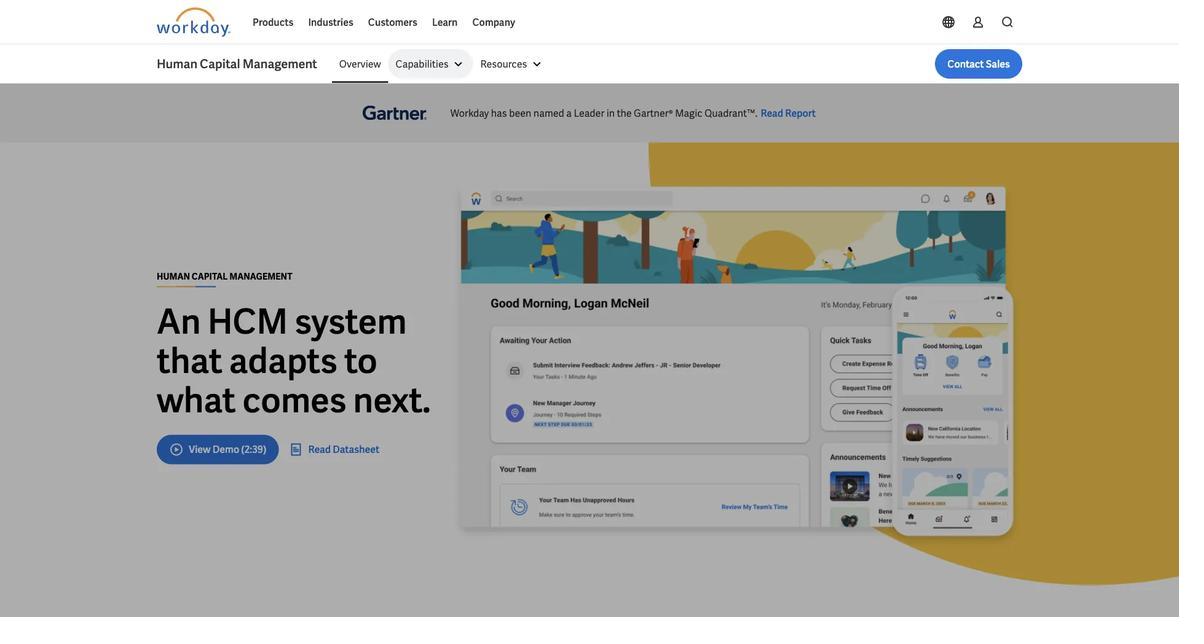 Task type: locate. For each thing, give the bounding box(es) containing it.
magic
[[675, 107, 703, 120]]

gartner®
[[634, 107, 673, 120]]

adapts
[[229, 339, 337, 384]]

read report link
[[757, 105, 820, 121]]

learn
[[432, 16, 458, 29]]

an
[[157, 299, 201, 344]]

industries button
[[301, 7, 361, 37]]

view
[[189, 443, 211, 456]]

next.
[[353, 378, 431, 423]]

0 horizontal spatial read
[[308, 443, 331, 456]]

industries
[[308, 16, 353, 29]]

the
[[617, 107, 632, 120]]

an hcm system that adapts to what comes next.
[[157, 299, 431, 423]]

1 vertical spatial read
[[308, 443, 331, 456]]

read left report
[[761, 107, 783, 120]]

menu
[[332, 49, 552, 79]]

overview
[[339, 57, 381, 70]]

read datasheet
[[308, 443, 380, 456]]

system
[[295, 299, 407, 344]]

comes
[[243, 378, 346, 423]]

a
[[566, 107, 572, 120]]

contact
[[948, 57, 984, 70]]

customers button
[[361, 7, 425, 37]]

capital
[[200, 56, 240, 72]]

0 vertical spatial read
[[761, 107, 783, 120]]

1 horizontal spatial read
[[761, 107, 783, 120]]

resources
[[481, 57, 527, 70]]

contact sales
[[948, 57, 1010, 70]]

human capital management
[[157, 271, 292, 282]]

(2:39)
[[241, 443, 266, 456]]

list
[[332, 49, 1022, 79]]

leader
[[574, 107, 605, 120]]

read left datasheet
[[308, 443, 331, 456]]

company button
[[465, 7, 523, 37]]

hcm
[[208, 299, 288, 344]]

read
[[761, 107, 783, 120], [308, 443, 331, 456]]

capital
[[192, 271, 228, 282]]



Task type: vqa. For each thing, say whether or not it's contained in the screenshot.
Business Outcome
no



Task type: describe. For each thing, give the bounding box(es) containing it.
datasheet
[[333, 443, 380, 456]]

in
[[607, 107, 615, 120]]

what
[[157, 378, 236, 423]]

been
[[509, 107, 531, 120]]

to
[[344, 339, 377, 384]]

go to the homepage image
[[157, 7, 231, 37]]

human capital management
[[157, 56, 317, 72]]

capabilities
[[396, 57, 449, 70]]

customers
[[368, 16, 417, 29]]

demo
[[213, 443, 239, 456]]

company
[[472, 16, 515, 29]]

view demo (2:39) link
[[157, 435, 279, 465]]

management
[[243, 56, 317, 72]]

overview link
[[332, 49, 388, 79]]

named
[[534, 107, 564, 120]]

human
[[157, 271, 190, 282]]

resources button
[[473, 49, 552, 79]]

that
[[157, 339, 222, 384]]

capabilities button
[[388, 49, 473, 79]]

report
[[785, 107, 816, 120]]

human capital management home screen showing suggested tasks, most used apps, and announcements. hcm system image
[[452, 182, 1022, 550]]

learn button
[[425, 7, 465, 37]]

gartner logo image
[[349, 84, 441, 143]]

sales
[[986, 57, 1010, 70]]

human
[[157, 56, 197, 72]]

has
[[491, 107, 507, 120]]

products button
[[245, 7, 301, 37]]

read inside 'read datasheet' link
[[308, 443, 331, 456]]

products
[[253, 16, 294, 29]]

view demo (2:39)
[[189, 443, 266, 456]]

read datasheet link
[[289, 442, 380, 457]]

workday
[[451, 107, 489, 120]]

menu containing overview
[[332, 49, 552, 79]]

management
[[229, 271, 292, 282]]

list containing overview
[[332, 49, 1022, 79]]

contact sales link
[[935, 49, 1022, 79]]

human capital management link
[[157, 55, 332, 73]]

quadrant™.
[[705, 107, 757, 120]]

workday has been named a leader in the gartner® magic quadrant™. read report
[[451, 107, 816, 120]]



